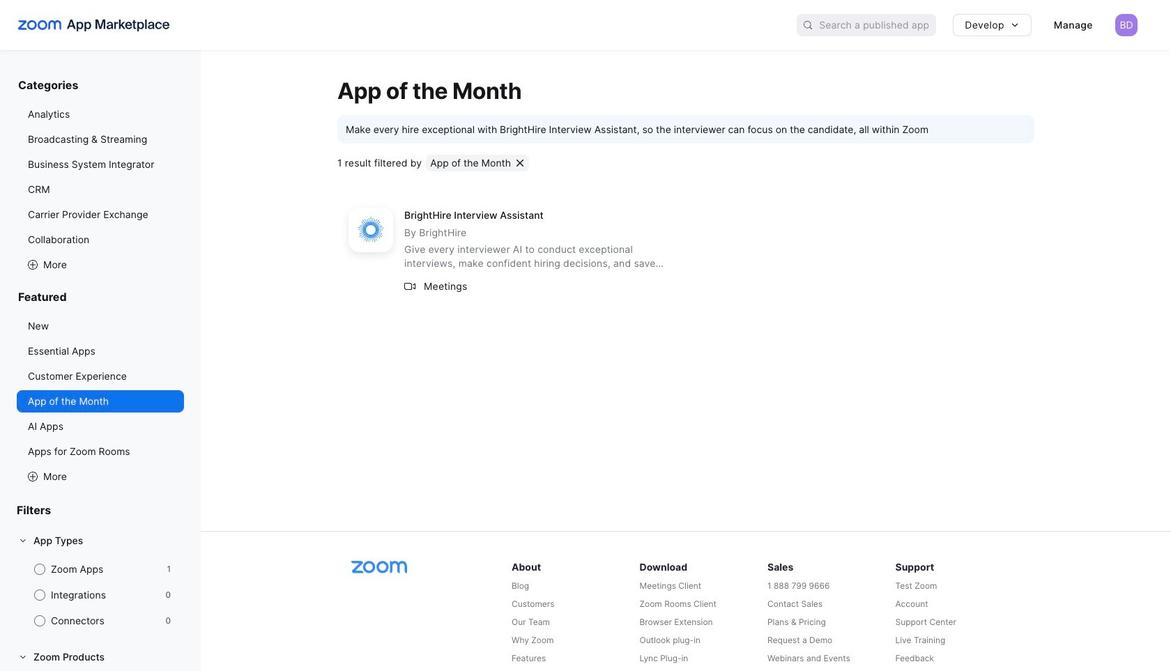 Task type: describe. For each thing, give the bounding box(es) containing it.
current user is barb dwyer element
[[1116, 14, 1138, 36]]

search a published app element
[[797, 14, 937, 36]]



Task type: vqa. For each thing, say whether or not it's contained in the screenshot.
Create on the bottom right of the page
no



Task type: locate. For each thing, give the bounding box(es) containing it.
banner
[[0, 0, 1171, 50]]

Search text field
[[819, 15, 937, 35]]



